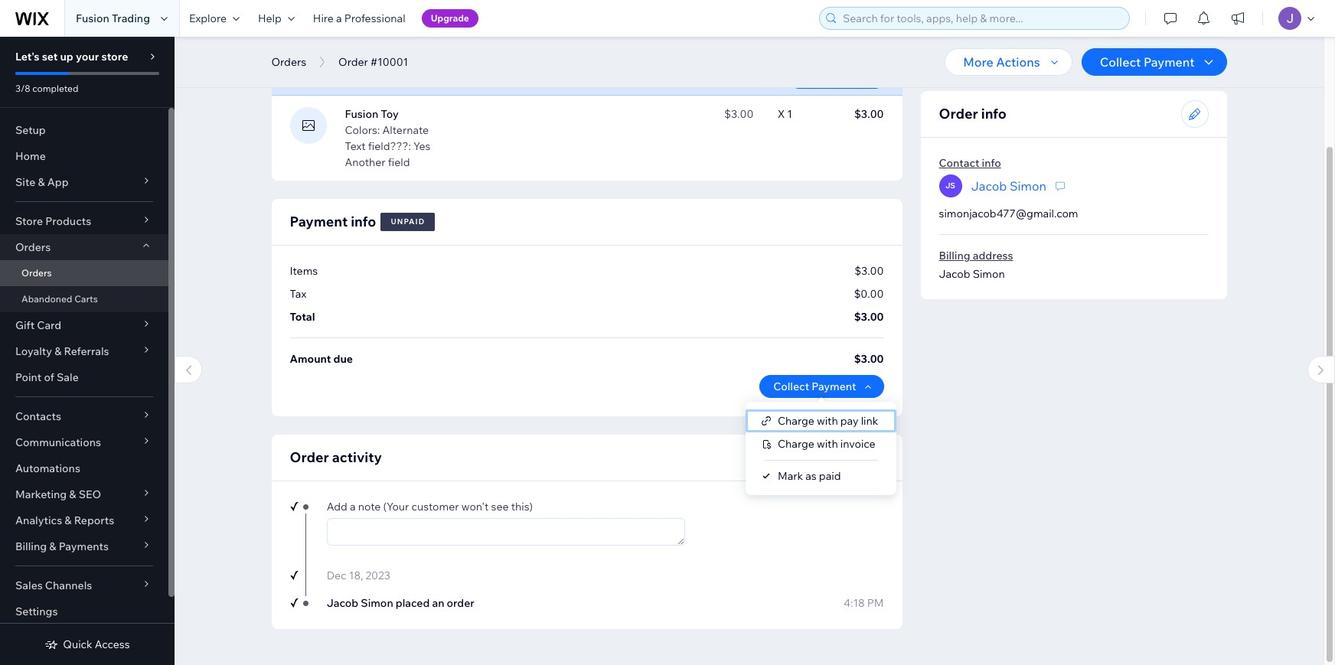Task type: describe. For each thing, give the bounding box(es) containing it.
a for note
[[350, 500, 356, 514]]

1 horizontal spatial collect payment button
[[1082, 48, 1227, 76]]

1 horizontal spatial products
[[290, 72, 342, 87]]

an
[[432, 597, 445, 610]]

access
[[95, 638, 130, 652]]

site & app button
[[0, 169, 168, 195]]

1 vertical spatial payment
[[290, 213, 348, 231]]

18,
[[349, 569, 363, 583]]

simon inside billing address jacob simon
[[973, 267, 1005, 281]]

1 horizontal spatial collect payment
[[1100, 54, 1195, 70]]

2023
[[366, 569, 390, 583]]

jacob simon
[[971, 178, 1047, 193]]

marketing
[[15, 488, 67, 502]]

paid
[[819, 469, 841, 483]]

more actions
[[964, 54, 1040, 70]]

Add a note (Your customer won't see this) text field
[[328, 519, 684, 545]]

0 horizontal spatial collect payment
[[774, 380, 857, 394]]

orders for the orders link
[[21, 267, 52, 279]]

home link
[[0, 143, 168, 169]]

point of sale link
[[0, 365, 168, 391]]

Search for tools, apps, help & more... field
[[839, 8, 1125, 29]]

let's set up your store
[[15, 50, 128, 64]]

& for billing
[[49, 540, 56, 554]]

won't
[[461, 500, 489, 514]]

& for marketing
[[69, 488, 76, 502]]

orders button
[[0, 234, 168, 260]]

jacob simon button
[[971, 177, 1047, 195]]

$3.00 for amount due
[[854, 352, 884, 366]]

site
[[15, 175, 35, 189]]

marketing & seo button
[[0, 482, 168, 508]]

$0.00
[[854, 287, 884, 301]]

channels
[[45, 579, 92, 593]]

analytics & reports
[[15, 514, 114, 528]]

1
[[787, 107, 793, 121]]

simon for jacob simon placed an order
[[361, 597, 393, 610]]

up
[[60, 50, 73, 64]]

gift
[[15, 319, 35, 332]]

your
[[76, 50, 99, 64]]

contacts button
[[0, 404, 168, 430]]

payment info
[[290, 213, 376, 231]]

marketing & seo
[[15, 488, 101, 502]]

items (1)
[[290, 31, 347, 49]]

store products button
[[0, 208, 168, 234]]

jacob simon placed an order
[[327, 597, 475, 610]]

#10001
[[371, 55, 408, 69]]

billing & payments
[[15, 540, 109, 554]]

total
[[290, 310, 315, 324]]

more
[[964, 54, 994, 70]]

trading
[[112, 11, 150, 25]]

app
[[47, 175, 69, 189]]

& for analytics
[[65, 514, 72, 528]]

1 horizontal spatial order
[[1058, 38, 1086, 52]]

yes
[[414, 139, 431, 153]]

add a note (your customer won't see this)
[[327, 500, 533, 514]]

you created this order manually.
[[976, 38, 1135, 52]]

home
[[15, 149, 46, 163]]

automations link
[[0, 456, 168, 482]]

text
[[345, 139, 366, 153]]

dec
[[327, 569, 347, 583]]

automations
[[15, 462, 80, 476]]

upgrade
[[431, 12, 469, 24]]

invoice
[[841, 437, 876, 451]]

gift card button
[[0, 312, 168, 338]]

sale
[[57, 371, 79, 384]]

products inside dropdown button
[[45, 214, 91, 228]]

x
[[778, 107, 785, 121]]

card
[[37, 319, 61, 332]]

info for contact info
[[982, 156, 1001, 170]]

actions
[[997, 54, 1040, 70]]

link
[[861, 414, 879, 428]]

due
[[334, 352, 353, 366]]

activity
[[332, 449, 382, 466]]

hire a professional
[[313, 11, 406, 25]]

settings link
[[0, 599, 168, 625]]

charge with pay link
[[778, 414, 879, 428]]

point of sale
[[15, 371, 79, 384]]

customer
[[412, 500, 459, 514]]

setup link
[[0, 117, 168, 143]]

point
[[15, 371, 42, 384]]

sidebar element
[[0, 37, 175, 665]]

fusion toy colors: alternate text field???: yes another field
[[345, 107, 431, 169]]

charge for charge with invoice
[[778, 437, 815, 451]]

upgrade button
[[422, 9, 479, 28]]

of
[[44, 371, 54, 384]]

js
[[946, 181, 956, 191]]

0 horizontal spatial collect payment button
[[760, 375, 884, 398]]

payments
[[59, 540, 109, 554]]

completed
[[32, 83, 78, 94]]

placed
[[396, 597, 430, 610]]

billing for billing & payments
[[15, 540, 47, 554]]

quick access
[[63, 638, 130, 652]]

as
[[806, 469, 817, 483]]

charge for charge with pay link
[[778, 414, 815, 428]]

(1)
[[330, 31, 347, 49]]

4:18
[[844, 597, 865, 610]]

billing address jacob simon
[[939, 249, 1014, 281]]

orders button
[[264, 51, 314, 74]]

help button
[[249, 0, 304, 37]]



Task type: vqa. For each thing, say whether or not it's contained in the screenshot.


Task type: locate. For each thing, give the bounding box(es) containing it.
0 vertical spatial order
[[339, 55, 368, 69]]

settings
[[15, 605, 58, 619]]

pay
[[841, 414, 859, 428]]

analytics & reports button
[[0, 508, 168, 534]]

set
[[42, 50, 58, 64]]

another
[[345, 155, 386, 169]]

contact info
[[939, 156, 1001, 170]]

3/8 completed
[[15, 83, 78, 94]]

1 vertical spatial collect
[[774, 380, 810, 394]]

2 horizontal spatial simon
[[1010, 178, 1047, 193]]

store
[[101, 50, 128, 64]]

1 horizontal spatial billing
[[939, 249, 971, 263]]

1 vertical spatial fusion
[[345, 107, 379, 121]]

items for items
[[290, 264, 318, 278]]

fusion for fusion trading
[[76, 11, 109, 25]]

2 vertical spatial simon
[[361, 597, 393, 610]]

carts
[[74, 293, 98, 305]]

0 vertical spatial billing
[[939, 249, 971, 263]]

you
[[976, 38, 994, 52]]

a
[[336, 11, 342, 25], [350, 500, 356, 514]]

hire
[[313, 11, 334, 25]]

charge up charge with invoice button
[[778, 414, 815, 428]]

0 vertical spatial fusion
[[76, 11, 109, 25]]

store
[[15, 214, 43, 228]]

info up 'jacob simon' button
[[982, 156, 1001, 170]]

items
[[290, 31, 327, 49], [290, 264, 318, 278]]

& inside 'loyalty & referrals' popup button
[[54, 345, 62, 358]]

2 vertical spatial orders
[[21, 267, 52, 279]]

orders down store
[[15, 240, 51, 254]]

reports
[[74, 514, 114, 528]]

to
[[345, 72, 357, 87]]

a for professional
[[336, 11, 342, 25]]

payment for left "collect payment" button
[[812, 380, 857, 394]]

0 vertical spatial jacob
[[971, 178, 1007, 193]]

collect for the rightmost "collect payment" button
[[1100, 54, 1141, 70]]

0 vertical spatial collect payment button
[[1082, 48, 1227, 76]]

loyalty & referrals
[[15, 345, 109, 358]]

0 vertical spatial order
[[1058, 38, 1086, 52]]

charge with invoice
[[778, 437, 876, 451]]

amount due
[[290, 352, 353, 366]]

collect up "charge with pay link" "button"
[[774, 380, 810, 394]]

sales
[[15, 579, 43, 593]]

1 vertical spatial a
[[350, 500, 356, 514]]

orders inside orders dropdown button
[[15, 240, 51, 254]]

order for order info
[[939, 105, 978, 123]]

menu
[[746, 410, 897, 488]]

& for loyalty
[[54, 345, 62, 358]]

1 vertical spatial products
[[45, 214, 91, 228]]

info down more actions
[[982, 105, 1007, 123]]

0 horizontal spatial jacob
[[327, 597, 359, 610]]

referrals
[[64, 345, 109, 358]]

0 vertical spatial collect payment
[[1100, 54, 1195, 70]]

billing down analytics
[[15, 540, 47, 554]]

0 vertical spatial items
[[290, 31, 327, 49]]

& inside 'analytics & reports' popup button
[[65, 514, 72, 528]]

note
[[358, 500, 381, 514]]

info for order info
[[982, 105, 1007, 123]]

order left activity
[[290, 449, 329, 466]]

1 vertical spatial simon
[[973, 267, 1005, 281]]

payment for the rightmost "collect payment" button
[[1144, 54, 1195, 70]]

0 vertical spatial payment
[[1144, 54, 1195, 70]]

store products
[[15, 214, 91, 228]]

0 horizontal spatial simon
[[361, 597, 393, 610]]

0 horizontal spatial products
[[45, 214, 91, 228]]

site & app
[[15, 175, 69, 189]]

communications button
[[0, 430, 168, 456]]

& right loyalty
[[54, 345, 62, 358]]

simon inside 'jacob simon' button
[[1010, 178, 1047, 193]]

order for order #10001
[[339, 55, 368, 69]]

items down hire
[[290, 31, 327, 49]]

2 items from the top
[[290, 264, 318, 278]]

0 vertical spatial info
[[982, 105, 1007, 123]]

$3.00 for items
[[855, 264, 884, 278]]

products up orders dropdown button
[[45, 214, 91, 228]]

collect for left "collect payment" button
[[774, 380, 810, 394]]

collect payment down manually.
[[1100, 54, 1195, 70]]

order up contact
[[939, 105, 978, 123]]

help
[[258, 11, 282, 25]]

orders up abandoned
[[21, 267, 52, 279]]

products to ship
[[290, 72, 386, 87]]

1 horizontal spatial simon
[[973, 267, 1005, 281]]

1 vertical spatial orders
[[15, 240, 51, 254]]

simon down 2023
[[361, 597, 393, 610]]

info left unpaid
[[351, 213, 376, 231]]

0 vertical spatial a
[[336, 11, 342, 25]]

order for order activity
[[290, 449, 329, 466]]

fusion up colors:
[[345, 107, 379, 121]]

2 with from the top
[[817, 437, 838, 451]]

with for pay
[[817, 414, 838, 428]]

simon up simonjacob477@gmail.com
[[1010, 178, 1047, 193]]

pm
[[867, 597, 884, 610]]

fusion trading
[[76, 11, 150, 25]]

1 vertical spatial items
[[290, 264, 318, 278]]

2 vertical spatial order
[[290, 449, 329, 466]]

billing for billing address jacob simon
[[939, 249, 971, 263]]

& inside billing & payments popup button
[[49, 540, 56, 554]]

explore
[[189, 11, 227, 25]]

mark as paid button
[[746, 465, 897, 488]]

ship
[[360, 72, 386, 87]]

2 horizontal spatial payment
[[1144, 54, 1195, 70]]

1 with from the top
[[817, 414, 838, 428]]

x 1
[[778, 107, 793, 121]]

manually.
[[1088, 38, 1135, 52]]

menu containing charge with pay link
[[746, 410, 897, 488]]

1 horizontal spatial order
[[339, 55, 368, 69]]

jacob for jacob simon
[[971, 178, 1007, 193]]

professional
[[344, 11, 406, 25]]

abandoned carts link
[[0, 286, 168, 312]]

items up tax
[[290, 264, 318, 278]]

order right this
[[1058, 38, 1086, 52]]

charge with pay link button
[[746, 410, 897, 433]]

contacts
[[15, 410, 61, 423]]

0 vertical spatial simon
[[1010, 178, 1047, 193]]

& inside site & app popup button
[[38, 175, 45, 189]]

collect down manually.
[[1100, 54, 1141, 70]]

amount
[[290, 352, 331, 366]]

order #10001
[[339, 55, 408, 69]]

orders link
[[0, 260, 168, 286]]

0 vertical spatial with
[[817, 414, 838, 428]]

with inside button
[[817, 437, 838, 451]]

1 vertical spatial charge
[[778, 437, 815, 451]]

0 vertical spatial collect
[[1100, 54, 1141, 70]]

orders for orders button
[[271, 55, 306, 69]]

0 vertical spatial charge
[[778, 414, 815, 428]]

simon for jacob simon
[[1010, 178, 1047, 193]]

alternate
[[383, 123, 429, 137]]

0 vertical spatial orders
[[271, 55, 306, 69]]

0 horizontal spatial order
[[290, 449, 329, 466]]

charge up mark
[[778, 437, 815, 451]]

order right an
[[447, 597, 475, 610]]

order up to
[[339, 55, 368, 69]]

charge with invoice button
[[746, 433, 897, 456]]

2 charge from the top
[[778, 437, 815, 451]]

orders down items (1)
[[271, 55, 306, 69]]

1 charge from the top
[[778, 414, 815, 428]]

2 horizontal spatial jacob
[[971, 178, 1007, 193]]

sales channels
[[15, 579, 92, 593]]

jacob
[[971, 178, 1007, 193], [939, 267, 971, 281], [327, 597, 359, 610]]

jacob for jacob simon placed an order
[[327, 597, 359, 610]]

1 horizontal spatial payment
[[812, 380, 857, 394]]

1 vertical spatial info
[[982, 156, 1001, 170]]

unpaid
[[391, 217, 425, 227]]

1 horizontal spatial a
[[350, 500, 356, 514]]

jacob inside billing address jacob simon
[[939, 267, 971, 281]]

seo
[[79, 488, 101, 502]]

0 horizontal spatial order
[[447, 597, 475, 610]]

orders for orders dropdown button
[[15, 240, 51, 254]]

billing left address
[[939, 249, 971, 263]]

quick access button
[[45, 638, 130, 652]]

charge inside "button"
[[778, 414, 815, 428]]

with down charge with pay link
[[817, 437, 838, 451]]

with for invoice
[[817, 437, 838, 451]]

& left reports at the left
[[65, 514, 72, 528]]

& right the site
[[38, 175, 45, 189]]

abandoned
[[21, 293, 72, 305]]

more actions button
[[945, 48, 1073, 76]]

(your
[[383, 500, 409, 514]]

field
[[388, 155, 410, 169]]

1 horizontal spatial collect
[[1100, 54, 1141, 70]]

jacob inside 'jacob simon' button
[[971, 178, 1007, 193]]

billing inside billing address jacob simon
[[939, 249, 971, 263]]

0 horizontal spatial a
[[336, 11, 342, 25]]

$3.00
[[724, 107, 754, 121], [855, 107, 884, 121], [855, 264, 884, 278], [854, 310, 884, 324], [854, 352, 884, 366]]

4:18 pm
[[844, 597, 884, 610]]

1 items from the top
[[290, 31, 327, 49]]

products left to
[[290, 72, 342, 87]]

1 vertical spatial order
[[939, 105, 978, 123]]

& inside marketing & seo dropdown button
[[69, 488, 76, 502]]

with inside "button"
[[817, 414, 838, 428]]

2 vertical spatial jacob
[[327, 597, 359, 610]]

communications
[[15, 436, 101, 450]]

orders inside orders button
[[271, 55, 306, 69]]

& down analytics & reports
[[49, 540, 56, 554]]

info for payment info
[[351, 213, 376, 231]]

1 vertical spatial jacob
[[939, 267, 971, 281]]

1 vertical spatial billing
[[15, 540, 47, 554]]

0 vertical spatial products
[[290, 72, 342, 87]]

billing & payments button
[[0, 534, 168, 560]]

address
[[973, 249, 1014, 263]]

collect
[[1100, 54, 1141, 70], [774, 380, 810, 394]]

billing
[[939, 249, 971, 263], [15, 540, 47, 554]]

fusion for fusion toy colors: alternate text field???: yes another field
[[345, 107, 379, 121]]

2 vertical spatial info
[[351, 213, 376, 231]]

billing inside popup button
[[15, 540, 47, 554]]

order info
[[939, 105, 1007, 123]]

mark
[[778, 469, 803, 483]]

orders
[[271, 55, 306, 69], [15, 240, 51, 254], [21, 267, 52, 279]]

fusion inside fusion toy colors: alternate text field???: yes another field
[[345, 107, 379, 121]]

& left 'seo'
[[69, 488, 76, 502]]

order activity
[[290, 449, 382, 466]]

1 vertical spatial order
[[447, 597, 475, 610]]

& for site
[[38, 175, 45, 189]]

created
[[997, 38, 1035, 52]]

a right hire
[[336, 11, 342, 25]]

simon down address
[[973, 267, 1005, 281]]

2 vertical spatial payment
[[812, 380, 857, 394]]

1 vertical spatial collect payment
[[774, 380, 857, 394]]

0 horizontal spatial billing
[[15, 540, 47, 554]]

1 horizontal spatial jacob
[[939, 267, 971, 281]]

0 horizontal spatial collect
[[774, 380, 810, 394]]

gift card
[[15, 319, 61, 332]]

order
[[339, 55, 368, 69], [939, 105, 978, 123], [290, 449, 329, 466]]

fusion left trading on the top left of page
[[76, 11, 109, 25]]

collect payment button
[[1082, 48, 1227, 76], [760, 375, 884, 398]]

loyalty
[[15, 345, 52, 358]]

tax
[[290, 287, 306, 301]]

1 vertical spatial with
[[817, 437, 838, 451]]

items for items (1)
[[290, 31, 327, 49]]

0 horizontal spatial fusion
[[76, 11, 109, 25]]

order inside button
[[339, 55, 368, 69]]

with left pay
[[817, 414, 838, 428]]

collect payment up "charge with pay link" "button"
[[774, 380, 857, 394]]

1 vertical spatial collect payment button
[[760, 375, 884, 398]]

quick
[[63, 638, 92, 652]]

0 horizontal spatial payment
[[290, 213, 348, 231]]

2 horizontal spatial order
[[939, 105, 978, 123]]

charge inside button
[[778, 437, 815, 451]]

this)
[[511, 500, 533, 514]]

this
[[1038, 38, 1056, 52]]

mark as paid
[[778, 469, 841, 483]]

$3.00 for total
[[854, 310, 884, 324]]

1 horizontal spatial fusion
[[345, 107, 379, 121]]

a right add
[[350, 500, 356, 514]]



